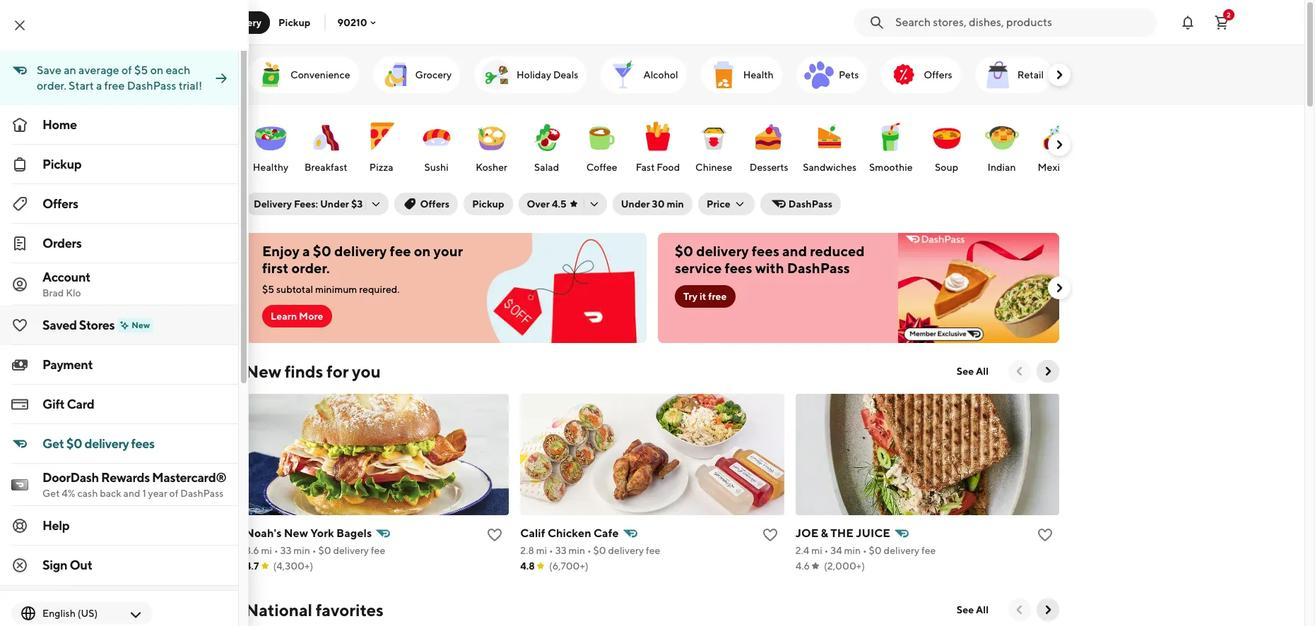 Task type: describe. For each thing, give the bounding box(es) containing it.
5 • from the left
[[824, 546, 829, 557]]

saved
[[42, 318, 77, 333]]

fee for calif chicken cafe
[[646, 546, 660, 557]]

out
[[70, 558, 92, 573]]

2 button
[[1208, 8, 1236, 36]]

coffee
[[586, 162, 617, 173]]

1
[[142, 488, 146, 500]]

help
[[42, 519, 69, 534]]

grocery image
[[378, 58, 412, 92]]

34
[[830, 546, 842, 557]]

holiday deals image
[[480, 58, 514, 92]]

and inside doordash rewards mastercard® get 4% cash back and 1 year of dashpass
[[123, 488, 140, 500]]

minimum
[[315, 284, 357, 295]]

sandwiches
[[803, 162, 857, 173]]

calif
[[520, 527, 545, 541]]

$​0 for york
[[318, 546, 331, 557]]

3 • from the left
[[549, 546, 553, 557]]

national favorites
[[245, 601, 384, 620]]

soup
[[935, 162, 958, 173]]

national
[[245, 601, 312, 620]]

stores
[[79, 318, 115, 333]]

try it free button
[[675, 286, 735, 308]]

2 • from the left
[[312, 546, 316, 557]]

1 vertical spatial pickup button
[[464, 193, 513, 216]]

order. inside save an average of $5 on each order. start a free dashpass trial!
[[37, 79, 66, 93]]

your
[[434, 243, 463, 259]]

pickup link
[[0, 145, 238, 184]]

favorites
[[316, 601, 384, 620]]

back
[[100, 488, 121, 500]]

2.4 mi • 34 min • $​0 delivery fee
[[796, 546, 936, 557]]

get inside doordash rewards mastercard® get 4% cash back and 1 year of dashpass
[[42, 488, 60, 500]]

click to add this store to your saved list image for noah's new york bagels
[[486, 527, 503, 544]]

save an average of $5 on each order. start a free dashpass trial! status
[[0, 51, 213, 105]]

retail image
[[981, 58, 1015, 92]]

sushi
[[424, 162, 449, 173]]

smoothie
[[869, 162, 913, 173]]

min for joe & the juice
[[844, 546, 861, 557]]

retail
[[1017, 69, 1044, 81]]

bagels
[[336, 527, 372, 541]]

30
[[652, 199, 665, 210]]

$5 subtotal minimum required.
[[262, 284, 400, 295]]

1 vertical spatial $5
[[262, 284, 274, 295]]

alcohol link
[[601, 57, 687, 93]]

$3
[[351, 199, 363, 210]]

close image
[[11, 17, 28, 34]]

$​0 for the
[[869, 546, 882, 557]]

breakfast
[[305, 162, 347, 173]]

you
[[352, 362, 381, 382]]

save
[[37, 64, 61, 77]]

mexican
[[1038, 162, 1076, 173]]

pizza
[[369, 162, 393, 173]]

see for new finds for you
[[957, 366, 974, 377]]

gift
[[42, 397, 65, 412]]

finds
[[285, 362, 323, 382]]

orders link
[[0, 224, 238, 264]]

3.6
[[245, 546, 259, 557]]

health link
[[701, 57, 782, 93]]

$0 inside $0 delivery fees and reduced service fees with dashpass
[[675, 243, 693, 259]]

1 horizontal spatial offers link
[[881, 57, 961, 93]]

try it free
[[683, 291, 727, 302]]

kosher
[[476, 162, 507, 173]]

2
[[1227, 10, 1231, 19]]

delivery inside $0 delivery fees and reduced service fees with dashpass
[[696, 243, 749, 259]]

juice
[[856, 527, 890, 541]]

min for noah's new york bagels
[[294, 546, 310, 557]]

2.8 mi • 33 min • $​0 delivery fee
[[520, 546, 660, 557]]

dashpass button
[[760, 193, 841, 216]]

save an average of $5 on each order. start a free dashpass trial!
[[37, 64, 202, 93]]

start
[[69, 79, 94, 93]]

trial!
[[179, 79, 202, 93]]

convenience
[[290, 69, 350, 81]]

orders
[[42, 236, 82, 251]]

see all for national favorites
[[957, 605, 989, 616]]

new for new
[[132, 320, 150, 331]]

see all link for national favorites
[[948, 599, 997, 622]]

1 vertical spatial fees
[[725, 260, 752, 276]]

delivery down juice
[[884, 546, 920, 557]]

healthy
[[253, 162, 288, 173]]

a inside 'enjoy a $0 delivery fee on your first order.'
[[302, 243, 310, 259]]

doordash rewards mastercard® get 4% cash back and 1 year of dashpass
[[42, 471, 226, 500]]

delivery down cafe
[[608, 546, 644, 557]]

an
[[64, 64, 76, 77]]

see for national favorites
[[957, 605, 974, 616]]

pets
[[839, 69, 859, 81]]

alcohol image
[[607, 58, 641, 92]]

of inside save an average of $5 on each order. start a free dashpass trial!
[[122, 64, 132, 77]]

fee for noah's new york bagels
[[371, 546, 385, 557]]

gift card link
[[0, 385, 238, 425]]

with
[[755, 260, 784, 276]]

free inside button
[[708, 291, 727, 302]]

mastercard®
[[152, 471, 226, 486]]

90210 button
[[337, 17, 379, 28]]

delivery for delivery
[[223, 17, 262, 28]]

joe
[[796, 527, 819, 541]]

new finds for you
[[245, 362, 381, 382]]

convenience link
[[248, 57, 359, 93]]

offers inside button
[[420, 199, 450, 210]]

account brad klo
[[42, 270, 90, 299]]

$​0 for cafe
[[593, 546, 606, 557]]

delivery for delivery fees: under $3
[[254, 199, 292, 210]]

2.4
[[796, 546, 809, 557]]

holiday deals link
[[474, 57, 587, 93]]

york
[[310, 527, 334, 541]]

next button of carousel image
[[1052, 138, 1066, 152]]

$0 delivery fees and reduced service fees with dashpass
[[675, 243, 865, 276]]

fees:
[[294, 199, 318, 210]]

all for national favorites
[[976, 605, 989, 616]]

deals
[[553, 69, 578, 81]]

4.8
[[520, 561, 535, 572]]

get $0 delivery fees link
[[0, 425, 238, 464]]

fee for joe & the juice
[[922, 546, 936, 557]]

for
[[327, 362, 349, 382]]

1 under from the left
[[320, 199, 349, 210]]

0 horizontal spatial offers
[[42, 196, 78, 211]]

get $0 delivery fees
[[42, 437, 155, 452]]

under 30 min
[[621, 199, 684, 210]]

health
[[743, 69, 774, 81]]

first
[[262, 260, 289, 276]]

cash
[[77, 488, 98, 500]]

notification bell image
[[1180, 14, 1196, 31]]

noah's new york bagels
[[245, 527, 372, 541]]

all for new finds for you
[[976, 366, 989, 377]]



Task type: vqa. For each thing, say whether or not it's contained in the screenshot.


Task type: locate. For each thing, give the bounding box(es) containing it.
dashpass down mastercard®
[[180, 488, 224, 500]]

0 horizontal spatial 33
[[280, 546, 292, 557]]

delivery down bagels
[[333, 546, 369, 557]]

1 33 from the left
[[280, 546, 292, 557]]

1 see all link from the top
[[948, 360, 997, 383]]

convenience image
[[254, 58, 288, 92]]

pickup button up convenience link in the top of the page
[[270, 11, 319, 34]]

1 • from the left
[[274, 546, 278, 557]]

learn
[[271, 311, 297, 322]]

1 vertical spatial see
[[957, 605, 974, 616]]

0 vertical spatial new
[[132, 320, 150, 331]]

1 horizontal spatial order.
[[292, 260, 330, 276]]

1 see all from the top
[[957, 366, 989, 377]]

account
[[42, 270, 90, 285]]

see all link left previous button of carousel icon
[[948, 599, 997, 622]]

retail link
[[975, 57, 1052, 93]]

1 vertical spatial see all
[[957, 605, 989, 616]]

offers right offers image
[[924, 69, 952, 81]]

2 $​0 from the left
[[593, 546, 606, 557]]

1 vertical spatial a
[[302, 243, 310, 259]]

0 vertical spatial fees
[[752, 243, 780, 259]]

0 horizontal spatial of
[[122, 64, 132, 77]]

min
[[667, 199, 684, 210], [294, 546, 310, 557], [569, 546, 585, 557], [844, 546, 861, 557]]

see left previous button of carousel icon
[[957, 605, 974, 616]]

1 $​0 from the left
[[318, 546, 331, 557]]

reduced
[[810, 243, 865, 259]]

get up doordash
[[42, 437, 64, 452]]

0 vertical spatial see all
[[957, 366, 989, 377]]

(2,000+)
[[824, 561, 865, 572]]

3 items, open order cart image
[[1213, 14, 1230, 31]]

home link
[[0, 105, 238, 145]]

delivery inside 'enjoy a $0 delivery fee on your first order.'
[[334, 243, 387, 259]]

new inside 'link'
[[245, 362, 281, 382]]

mi right 2.8
[[536, 546, 547, 557]]

0 horizontal spatial $5
[[134, 64, 148, 77]]

desserts
[[750, 162, 788, 173]]

fee inside 'enjoy a $0 delivery fee on your first order.'
[[390, 243, 411, 259]]

payment
[[42, 358, 93, 372]]

2 under from the left
[[621, 199, 650, 210]]

pickup for leftmost pickup button
[[278, 17, 311, 28]]

over 4.5
[[527, 199, 567, 210]]

see left previous button of carousel image at the bottom
[[957, 366, 974, 377]]

year
[[148, 488, 167, 500]]

pickup button down kosher
[[464, 193, 513, 216]]

1 vertical spatial see all link
[[948, 599, 997, 622]]

on for $5
[[150, 64, 163, 77]]

offers link
[[881, 57, 961, 93], [0, 184, 238, 224]]

new left finds on the bottom left
[[245, 362, 281, 382]]

mi for calif
[[536, 546, 547, 557]]

1 see from the top
[[957, 366, 974, 377]]

dashpass inside $0 delivery fees and reduced service fees with dashpass
[[787, 260, 850, 276]]

0 vertical spatial pickup button
[[270, 11, 319, 34]]

1 horizontal spatial pickup
[[278, 17, 311, 28]]

a right enjoy
[[302, 243, 310, 259]]

service
[[675, 260, 722, 276]]

0 vertical spatial all
[[976, 366, 989, 377]]

&
[[821, 527, 828, 541]]

1 horizontal spatial offers
[[420, 199, 450, 210]]

each
[[166, 64, 190, 77]]

3.6 mi • 33 min • $​0 delivery fee
[[245, 546, 385, 557]]

6 • from the left
[[863, 546, 867, 557]]

1 vertical spatial delivery
[[254, 199, 292, 210]]

more
[[299, 311, 323, 322]]

see all link
[[948, 360, 997, 383], [948, 599, 997, 622]]

1 vertical spatial of
[[169, 488, 178, 500]]

2 vertical spatial new
[[284, 527, 308, 541]]

(6,700+)
[[549, 561, 588, 572]]

pets image
[[802, 58, 836, 92]]

$0 up doordash
[[66, 437, 82, 452]]

0 horizontal spatial offers link
[[0, 184, 238, 224]]

see all link for new finds for you
[[948, 360, 997, 383]]

1 horizontal spatial $5
[[262, 284, 274, 295]]

2 horizontal spatial $​0
[[869, 546, 882, 557]]

order. down save
[[37, 79, 66, 93]]

sign out
[[42, 558, 92, 573]]

and left "1"
[[123, 488, 140, 500]]

min right "34"
[[844, 546, 861, 557]]

pickup button
[[270, 11, 319, 34], [464, 193, 513, 216]]

noah's
[[245, 527, 282, 541]]

2 mi from the left
[[536, 546, 547, 557]]

of right average
[[122, 64, 132, 77]]

1 vertical spatial pickup
[[42, 157, 81, 172]]

1 horizontal spatial 33
[[555, 546, 567, 557]]

on inside 'enjoy a $0 delivery fee on your first order.'
[[414, 243, 431, 259]]

offers up orders
[[42, 196, 78, 211]]

2 vertical spatial fees
[[131, 437, 155, 452]]

$5 down first
[[262, 284, 274, 295]]

food
[[657, 162, 680, 173]]

0 horizontal spatial pickup button
[[270, 11, 319, 34]]

on left the each at the top
[[150, 64, 163, 77]]

fees up with
[[752, 243, 780, 259]]

0 vertical spatial and
[[782, 243, 807, 259]]

$0 up $5 subtotal minimum required.
[[313, 243, 331, 259]]

and up with
[[782, 243, 807, 259]]

1 vertical spatial get
[[42, 488, 60, 500]]

of inside doordash rewards mastercard® get 4% cash back and 1 year of dashpass
[[169, 488, 178, 500]]

click to add this store to your saved list image
[[1037, 527, 1054, 544]]

holiday deals
[[517, 69, 578, 81]]

0 horizontal spatial on
[[150, 64, 163, 77]]

rewards
[[101, 471, 150, 486]]

price
[[707, 199, 731, 210]]

required.
[[359, 284, 400, 295]]

0 vertical spatial see all link
[[948, 360, 997, 383]]

2 all from the top
[[976, 605, 989, 616]]

2 see from the top
[[957, 605, 974, 616]]

free inside save an average of $5 on each order. start a free dashpass trial!
[[104, 79, 125, 93]]

dashpass inside doordash rewards mastercard® get 4% cash back and 1 year of dashpass
[[180, 488, 224, 500]]

click to add this store to your saved list image left calif on the left bottom of page
[[486, 527, 503, 544]]

sign
[[42, 558, 67, 573]]

1 horizontal spatial mi
[[536, 546, 547, 557]]

dashpass down sandwiches
[[789, 199, 833, 210]]

try
[[683, 291, 698, 302]]

1 horizontal spatial a
[[302, 243, 310, 259]]

mi right the 2.4
[[811, 546, 822, 557]]

indian
[[988, 162, 1016, 173]]

2 horizontal spatial pickup
[[472, 199, 504, 210]]

new right the stores
[[132, 320, 150, 331]]

delivery up convenience image
[[223, 17, 262, 28]]

pickup right the delivery button
[[278, 17, 311, 28]]

a down average
[[96, 79, 102, 93]]

dashpass inside button
[[789, 199, 833, 210]]

1 vertical spatial all
[[976, 605, 989, 616]]

1 vertical spatial free
[[708, 291, 727, 302]]

0 horizontal spatial a
[[96, 79, 102, 93]]

2 see all link from the top
[[948, 599, 997, 622]]

see all link left previous button of carousel image at the bottom
[[948, 360, 997, 383]]

see
[[957, 366, 974, 377], [957, 605, 974, 616]]

0 horizontal spatial free
[[104, 79, 125, 93]]

4 • from the left
[[587, 546, 591, 557]]

pickup down home
[[42, 157, 81, 172]]

of right year at the bottom of the page
[[169, 488, 178, 500]]

fee
[[390, 243, 411, 259], [371, 546, 385, 557], [646, 546, 660, 557], [922, 546, 936, 557]]

0 vertical spatial get
[[42, 437, 64, 452]]

chinese
[[695, 162, 732, 173]]

click to add this store to your saved list image
[[486, 527, 503, 544], [762, 527, 779, 544]]

health image
[[707, 58, 740, 92]]

fees left with
[[725, 260, 752, 276]]

0 vertical spatial offers link
[[881, 57, 961, 93]]

1 vertical spatial on
[[414, 243, 431, 259]]

$0 up service at top right
[[675, 243, 693, 259]]

calif chicken cafe
[[520, 527, 619, 541]]

1 horizontal spatial of
[[169, 488, 178, 500]]

all left previous button of carousel image at the bottom
[[976, 366, 989, 377]]

delivery up rewards
[[84, 437, 129, 452]]

$5
[[134, 64, 148, 77], [262, 284, 274, 295]]

2 horizontal spatial $0
[[675, 243, 693, 259]]

0 horizontal spatial $0
[[66, 437, 82, 452]]

1 vertical spatial offers link
[[0, 184, 238, 224]]

0 horizontal spatial mi
[[261, 546, 272, 557]]

$5 left the each at the top
[[134, 64, 148, 77]]

0 vertical spatial a
[[96, 79, 102, 93]]

1 click to add this store to your saved list image from the left
[[486, 527, 503, 544]]

grocery link
[[373, 57, 460, 93]]

33 up (4,300+)
[[280, 546, 292, 557]]

mi for joe
[[811, 546, 822, 557]]

2 click to add this store to your saved list image from the left
[[762, 527, 779, 544]]

enjoy a $0 delivery fee on your first order.
[[262, 243, 463, 276]]

0 horizontal spatial order.
[[37, 79, 66, 93]]

next button of carousel image
[[1052, 68, 1066, 82], [1052, 281, 1066, 295], [1041, 365, 1055, 379], [1041, 604, 1055, 618]]

3 mi from the left
[[811, 546, 822, 557]]

$​0 down juice
[[869, 546, 882, 557]]

free down average
[[104, 79, 125, 93]]

order. inside 'enjoy a $0 delivery fee on your first order.'
[[292, 260, 330, 276]]

1 vertical spatial and
[[123, 488, 140, 500]]

mi right 3.6
[[261, 546, 272, 557]]

new up 3.6 mi • 33 min • $​0 delivery fee
[[284, 527, 308, 541]]

offers image
[[887, 58, 921, 92]]

0 horizontal spatial new
[[132, 320, 150, 331]]

33 for chicken
[[555, 546, 567, 557]]

1 horizontal spatial $​0
[[593, 546, 606, 557]]

and
[[782, 243, 807, 259], [123, 488, 140, 500]]

fast food
[[636, 162, 680, 173]]

0 horizontal spatial and
[[123, 488, 140, 500]]

$​0
[[318, 546, 331, 557], [593, 546, 606, 557], [869, 546, 882, 557]]

sign out link
[[0, 546, 238, 586]]

pickup
[[278, 17, 311, 28], [42, 157, 81, 172], [472, 199, 504, 210]]

fast
[[636, 162, 655, 173]]

salad
[[534, 162, 559, 173]]

1 horizontal spatial under
[[621, 199, 650, 210]]

grocery
[[415, 69, 452, 81]]

get left 4%
[[42, 488, 60, 500]]

previous button of carousel image
[[1013, 604, 1027, 618]]

min inside button
[[667, 199, 684, 210]]

national favorites link
[[245, 599, 384, 622]]

2 horizontal spatial offers
[[924, 69, 952, 81]]

1 get from the top
[[42, 437, 64, 452]]

$0 inside 'enjoy a $0 delivery fee on your first order.'
[[313, 243, 331, 259]]

delivery up service at top right
[[696, 243, 749, 259]]

see all left previous button of carousel icon
[[957, 605, 989, 616]]

33 up (6,700+)
[[555, 546, 567, 557]]

under left 30
[[621, 199, 650, 210]]

all left previous button of carousel icon
[[976, 605, 989, 616]]

0 horizontal spatial under
[[320, 199, 349, 210]]

dashpass inside save an average of $5 on each order. start a free dashpass trial!
[[127, 79, 176, 93]]

new for new finds for you
[[245, 362, 281, 382]]

klo
[[66, 288, 81, 299]]

0 vertical spatial free
[[104, 79, 125, 93]]

0 horizontal spatial pickup
[[42, 157, 81, 172]]

dashpass
[[127, 79, 176, 93], [789, 199, 833, 210], [787, 260, 850, 276], [180, 488, 224, 500]]

$5 inside save an average of $5 on each order. start a free dashpass trial!
[[134, 64, 148, 77]]

card
[[67, 397, 94, 412]]

1 horizontal spatial pickup button
[[464, 193, 513, 216]]

1 horizontal spatial and
[[782, 243, 807, 259]]

pickup down kosher
[[472, 199, 504, 210]]

pets link
[[796, 57, 867, 93]]

1 horizontal spatial new
[[245, 362, 281, 382]]

min for calif chicken cafe
[[569, 546, 585, 557]]

2 horizontal spatial mi
[[811, 546, 822, 557]]

new finds for you link
[[245, 360, 381, 383]]

on for fee
[[414, 243, 431, 259]]

learn more
[[271, 311, 323, 322]]

2 see all from the top
[[957, 605, 989, 616]]

33 for new
[[280, 546, 292, 557]]

2 vertical spatial pickup
[[472, 199, 504, 210]]

pickup for the bottom pickup button
[[472, 199, 504, 210]]

offers down sushi
[[420, 199, 450, 210]]

2 horizontal spatial new
[[284, 527, 308, 541]]

1 all from the top
[[976, 366, 989, 377]]

1 vertical spatial order.
[[292, 260, 330, 276]]

$​0 down york
[[318, 546, 331, 557]]

0 vertical spatial see
[[957, 366, 974, 377]]

dashpass down the each at the top
[[127, 79, 176, 93]]

of
[[122, 64, 132, 77], [169, 488, 178, 500]]

offers
[[924, 69, 952, 81], [42, 196, 78, 211], [420, 199, 450, 210]]

subtotal
[[276, 284, 313, 295]]

order. up subtotal
[[292, 260, 330, 276]]

free
[[104, 79, 125, 93], [708, 291, 727, 302]]

2 get from the top
[[42, 488, 60, 500]]

fees
[[752, 243, 780, 259], [725, 260, 752, 276], [131, 437, 155, 452]]

home
[[42, 117, 77, 132]]

a inside save an average of $5 on each order. start a free dashpass trial!
[[96, 79, 102, 93]]

doordash
[[42, 471, 99, 486]]

click to add this store to your saved list image left joe
[[762, 527, 779, 544]]

delivery inside button
[[223, 17, 262, 28]]

under inside button
[[621, 199, 650, 210]]

delivery left fees:
[[254, 199, 292, 210]]

1 horizontal spatial on
[[414, 243, 431, 259]]

0 vertical spatial on
[[150, 64, 163, 77]]

1 mi from the left
[[261, 546, 272, 557]]

2 33 from the left
[[555, 546, 567, 557]]

payment link
[[0, 346, 238, 385]]

1 vertical spatial new
[[245, 362, 281, 382]]

min right 30
[[667, 199, 684, 210]]

see all
[[957, 366, 989, 377], [957, 605, 989, 616]]

help link
[[0, 507, 238, 546]]

0 vertical spatial pickup
[[278, 17, 311, 28]]

1 horizontal spatial $0
[[313, 243, 331, 259]]

delivery
[[223, 17, 262, 28], [254, 199, 292, 210]]

0 vertical spatial $5
[[134, 64, 148, 77]]

under 30 min button
[[612, 193, 692, 216]]

0 vertical spatial of
[[122, 64, 132, 77]]

learn more button
[[262, 305, 332, 328]]

1 horizontal spatial click to add this store to your saved list image
[[762, 527, 779, 544]]

previous button of carousel image
[[1013, 365, 1027, 379]]

click to add this store to your saved list image for calif chicken cafe
[[762, 527, 779, 544]]

save an average of $5 on each order. start a free dashpass trial! link
[[0, 51, 238, 105]]

gift card
[[42, 397, 94, 412]]

0 horizontal spatial $​0
[[318, 546, 331, 557]]

offers button
[[395, 193, 458, 216]]

delivery up required.
[[334, 243, 387, 259]]

under left $3
[[320, 199, 349, 210]]

3 $​0 from the left
[[869, 546, 882, 557]]

min up (6,700+)
[[569, 546, 585, 557]]

$​0 down cafe
[[593, 546, 606, 557]]

on inside save an average of $5 on each order. start a free dashpass trial!
[[150, 64, 163, 77]]

and inside $0 delivery fees and reduced service fees with dashpass
[[782, 243, 807, 259]]

see all for new finds for you
[[957, 366, 989, 377]]

0 horizontal spatial click to add this store to your saved list image
[[486, 527, 503, 544]]

mi for noah's
[[261, 546, 272, 557]]

min up (4,300+)
[[294, 546, 310, 557]]

all
[[976, 366, 989, 377], [976, 605, 989, 616]]

see all left previous button of carousel image at the bottom
[[957, 366, 989, 377]]

free right it
[[708, 291, 727, 302]]

dashpass down reduced
[[787, 260, 850, 276]]

0 vertical spatial order.
[[37, 79, 66, 93]]

on left your
[[414, 243, 431, 259]]

0 vertical spatial delivery
[[223, 17, 262, 28]]

1 horizontal spatial free
[[708, 291, 727, 302]]

fees up rewards
[[131, 437, 155, 452]]



